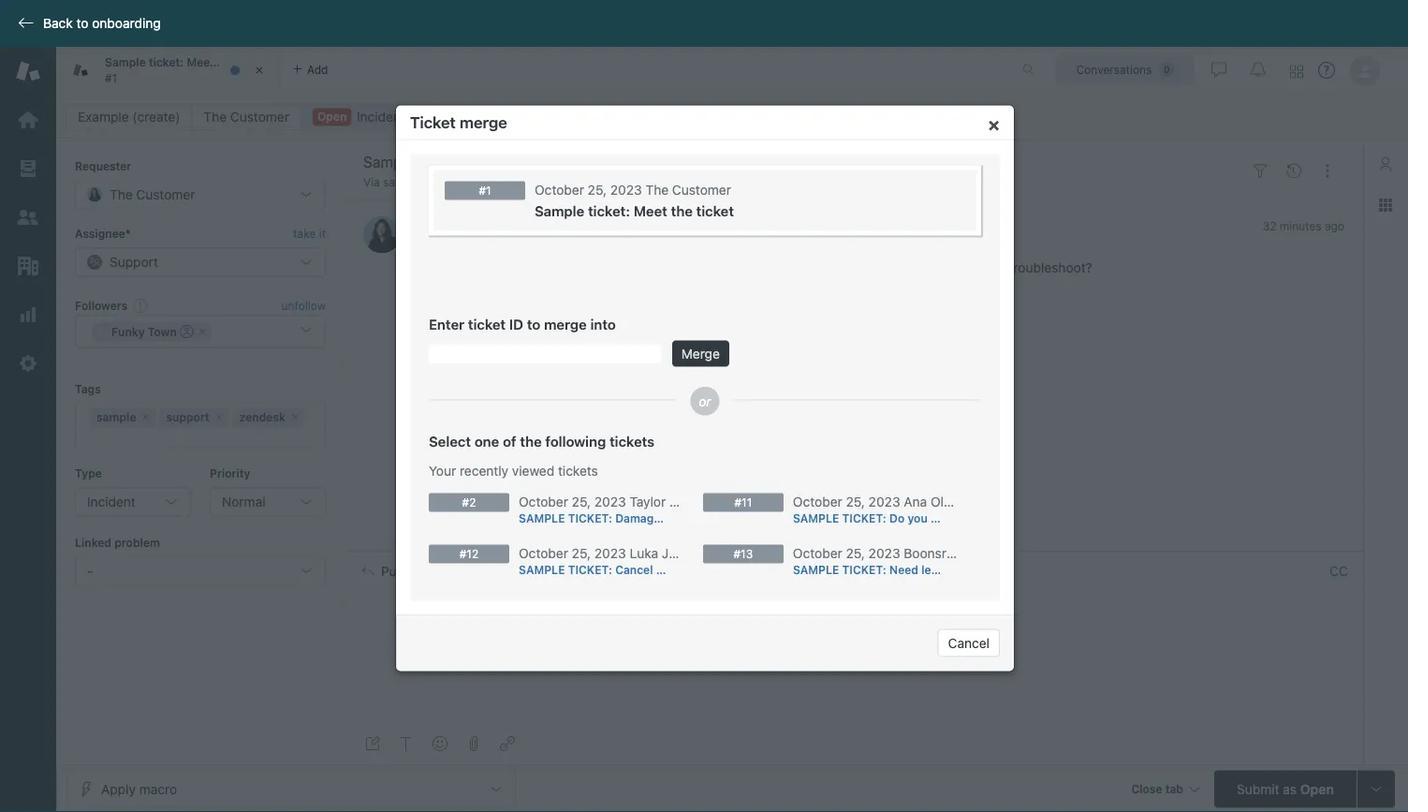 Task type: vqa. For each thing, say whether or not it's contained in the screenshot.
KRAGLE 3.1.0 54.245.210.112 BOARDMAN, OR, UNITED STATES
no



Task type: describe. For each thing, give the bounding box(es) containing it.
take
[[293, 227, 316, 240]]

edit user image
[[629, 565, 642, 578]]

sample for october 25, 2023 luka jensen
[[519, 563, 565, 576]]

customer inside october 25, 2023 the customer sample ticket: meet the ticket
[[672, 182, 731, 197]]

select one of the following tickets
[[429, 433, 655, 450]]

25, for meet
[[588, 182, 607, 197]]

1 i'm from the left
[[416, 260, 434, 275]]

into
[[591, 316, 616, 332]]

the up hi
[[416, 217, 440, 233]]

sample ticket: cancel order link
[[519, 561, 686, 578]]

luka
[[630, 545, 659, 561]]

setting
[[727, 260, 769, 275]]

new
[[821, 260, 846, 275]]

taylor
[[630, 494, 666, 509]]

0 vertical spatial merge
[[460, 113, 508, 132]]

do
[[931, 512, 945, 525]]

ticket merge
[[410, 113, 508, 132]]

troubleshoot?
[[1009, 260, 1093, 275]]

ticket
[[410, 113, 456, 132]]

meet inside october 25, 2023 the customer sample ticket: meet the ticket
[[634, 203, 668, 219]]

1 vertical spatial merge
[[544, 316, 587, 332]]

normal
[[222, 494, 266, 509]]

or
[[699, 393, 712, 409]]

the inside october 25, 2023 the customer sample ticket: meet the ticket
[[671, 203, 693, 219]]

get help image
[[1319, 62, 1336, 79]]

october for need
[[793, 545, 843, 561]]

add link (cmd k) image
[[500, 736, 515, 751]]

customer context image
[[1379, 156, 1394, 171]]

via sample ticket
[[363, 176, 454, 189]]

product.
[[850, 260, 901, 275]]

an
[[489, 260, 504, 275]]

back to onboarding
[[43, 15, 161, 31]]

ticket: inside the sample ticket: meet the ticket #1
[[149, 56, 184, 69]]

unfollow button
[[282, 297, 326, 314]]

2023 for cancel
[[595, 545, 626, 561]]

october for meet
[[535, 182, 584, 197]]

Subject field
[[360, 151, 1240, 173]]

email
[[507, 260, 539, 275]]

because
[[543, 260, 594, 275]]

conversations
[[1077, 63, 1152, 76]]

#1 inside the sample ticket: meet the ticket #1
[[105, 71, 117, 84]]

sample ticket: need less items than ordered link
[[793, 561, 1051, 578]]

as
[[1283, 781, 1297, 797]]

normal button
[[210, 487, 326, 517]]

order
[[656, 563, 686, 576]]

type
[[75, 467, 102, 480]]

cancel inside the october 25, 2023 luka jensen sample ticket: cancel order
[[615, 563, 653, 576]]

enter
[[429, 316, 465, 332]]

october 25, 2023 boonsri saeli sample ticket: need less items than ordered
[[793, 545, 1051, 576]]

onboarding
[[92, 15, 161, 31]]

help
[[957, 260, 983, 275]]

0 horizontal spatial tickets
[[558, 463, 598, 478]]

close image
[[250, 61, 269, 80]]

less
[[922, 563, 944, 576]]

ticket inside october 25, 2023 the customer sample ticket: meet the ticket
[[697, 203, 734, 219]]

0 vertical spatial the customer link
[[191, 104, 301, 130]]

#2
[[462, 496, 476, 509]]

1 horizontal spatial tickets
[[610, 433, 655, 450]]

minutes
[[1280, 219, 1322, 232]]

avatar image
[[363, 216, 401, 253]]

the inside october 25, 2023 the customer sample ticket: meet the ticket
[[646, 182, 669, 197]]

draft mode image
[[365, 736, 380, 751]]

following
[[545, 433, 606, 450]]

add attachment image
[[466, 736, 481, 751]]

back
[[43, 15, 73, 31]]

admin image
[[16, 351, 40, 376]]

hi there, i'm sending an email because i'm having a problem setting up your new product. can you help me troubleshoot?
[[416, 243, 1093, 275]]

saeli
[[954, 545, 983, 561]]

to
[[495, 563, 510, 579]]

ago
[[1325, 219, 1345, 232]]

submit
[[1237, 781, 1280, 797]]

events image
[[1287, 164, 1302, 179]]

october 25, 2023 luka jensen sample ticket: cancel order
[[519, 545, 705, 576]]

submit as open
[[1237, 781, 1335, 797]]

25, for cancel
[[572, 545, 591, 561]]

sample for october 25, 2023 taylor moore
[[519, 512, 565, 525]]

incident
[[87, 494, 136, 509]]

#12
[[460, 547, 479, 561]]

0 vertical spatial to
[[76, 15, 89, 31]]

32
[[1263, 219, 1277, 232]]

incident button
[[75, 487, 191, 517]]

your
[[429, 463, 456, 478]]

Public reply composer text field
[[354, 591, 1355, 630]]

sample ticket: do you do gift wrapping? link
[[793, 510, 1028, 527]]

hi
[[416, 243, 429, 258]]

october for damaged
[[519, 494, 568, 509]]

Enter ticket ID to merge into text field
[[429, 344, 661, 363]]

tab containing sample ticket: meet the ticket
[[56, 47, 281, 94]]

ticket: inside october 25, 2023 the customer sample ticket: meet the ticket
[[588, 203, 630, 219]]

october 25, 2023 the customer sample ticket: meet the ticket
[[535, 182, 734, 219]]

2 horizontal spatial the customer
[[544, 565, 622, 578]]

the right customer@example.com icon
[[544, 565, 565, 578]]

moore
[[670, 494, 708, 509]]

1 horizontal spatial open
[[1301, 781, 1335, 797]]

back to onboarding link
[[0, 15, 170, 32]]

zendesk support image
[[16, 59, 40, 83]]

25, for damaged
[[572, 494, 591, 509]]

october 25, 2023 taylor moore sample ticket: damaged product
[[519, 494, 714, 525]]

than
[[980, 563, 1005, 576]]

main element
[[0, 47, 56, 812]]

the inside "secondary" element
[[204, 109, 227, 125]]

25, for do
[[846, 494, 865, 509]]

sample ticket: meet the ticket #1
[[105, 56, 270, 84]]

sample for october 25, 2023 ana oliveira
[[793, 512, 840, 525]]

customer inside "secondary" element
[[230, 109, 289, 125]]

25, for need
[[846, 545, 865, 561]]

of
[[503, 433, 517, 450]]

32 minutes ago
[[1263, 219, 1345, 232]]

(create)
[[132, 109, 180, 125]]

apps image
[[1379, 198, 1394, 213]]

sample inside the sample ticket: meet the ticket #1
[[105, 56, 146, 69]]

open inside "secondary" element
[[317, 110, 347, 123]]



Task type: locate. For each thing, give the bounding box(es) containing it.
2023 for need
[[869, 545, 901, 561]]

customer down the 'close' image
[[230, 109, 289, 125]]

25, up public reply composer text field
[[846, 545, 865, 561]]

ticket: inside the october 25, 2023 luka jensen sample ticket: cancel order
[[568, 563, 612, 576]]

ticket: inside october 25, 2023 taylor moore sample ticket: damaged product
[[568, 512, 612, 525]]

ticket inside the sample ticket: meet the ticket #1
[[239, 56, 270, 69]]

0 horizontal spatial the customer
[[204, 109, 289, 125]]

i'm left having
[[598, 260, 616, 275]]

1 vertical spatial meet
[[634, 203, 668, 219]]

can
[[905, 260, 929, 275]]

to right id
[[527, 316, 541, 332]]

0 vertical spatial sample
[[105, 56, 146, 69]]

october inside october 25, 2023 taylor moore sample ticket: damaged product
[[519, 494, 568, 509]]

0 vertical spatial ticket:
[[149, 56, 184, 69]]

your
[[791, 260, 818, 275]]

gift
[[948, 512, 967, 525]]

it
[[319, 227, 326, 240]]

the right of
[[520, 433, 542, 450]]

ticket: left do
[[843, 512, 887, 525]]

jensen
[[662, 545, 705, 561]]

oliveira
[[931, 494, 976, 509]]

the customer inside "secondary" element
[[204, 109, 289, 125]]

ticket: for luka
[[568, 563, 612, 576]]

0 horizontal spatial you
[[908, 512, 928, 525]]

2 vertical spatial the customer
[[544, 565, 622, 578]]

you right can
[[932, 260, 954, 275]]

problem inside 'hi there, i'm sending an email because i'm having a problem setting up your new product. can you help me troubleshoot?'
[[674, 260, 723, 275]]

0 vertical spatial tickets
[[610, 433, 655, 450]]

0 horizontal spatial #1
[[105, 71, 117, 84]]

the customer link up there,
[[416, 217, 505, 233]]

conversations button
[[1056, 55, 1195, 85]]

need
[[890, 563, 919, 576]]

customer up there,
[[443, 217, 505, 233]]

25, up the 'sample ticket: do you do gift wrapping?' link
[[846, 494, 865, 509]]

ticket: for taylor
[[568, 512, 612, 525]]

format text image
[[399, 736, 414, 751]]

#1 down ticket merge
[[479, 184, 491, 197]]

2023 inside october 25, 2023 taylor moore sample ticket: damaged product
[[595, 494, 626, 509]]

the customer link
[[191, 104, 301, 130], [416, 217, 505, 233]]

open
[[317, 110, 347, 123], [1301, 781, 1335, 797]]

#13
[[734, 547, 753, 561]]

2023 up the sample ticket: cancel order link
[[595, 545, 626, 561]]

1 horizontal spatial meet
[[634, 203, 668, 219]]

sample down onboarding
[[105, 56, 146, 69]]

tab
[[56, 47, 281, 94]]

the for sample ticket: meet the ticket #1
[[218, 56, 236, 69]]

you down ana
[[908, 512, 928, 525]]

you inside october 25, 2023 ana oliveira sample ticket: do you do gift wrapping?
[[908, 512, 928, 525]]

#1
[[105, 71, 117, 84], [479, 184, 491, 197]]

tickets down following
[[558, 463, 598, 478]]

cancel down the items
[[948, 635, 990, 650]]

2 vertical spatial the
[[520, 433, 542, 450]]

enter ticket id to merge into
[[429, 316, 616, 332]]

sample right to
[[519, 563, 565, 576]]

to right back
[[76, 15, 89, 31]]

1 vertical spatial to
[[527, 316, 541, 332]]

the for select one of the following tickets
[[520, 433, 542, 450]]

0 vertical spatial open
[[317, 110, 347, 123]]

product
[[671, 512, 714, 525]]

do
[[890, 512, 905, 525]]

2 horizontal spatial the
[[671, 203, 693, 219]]

1 vertical spatial sample
[[535, 203, 585, 219]]

25, up because
[[588, 182, 607, 197]]

unfollow
[[282, 299, 326, 312]]

tags
[[75, 382, 101, 395]]

25,
[[588, 182, 607, 197], [572, 494, 591, 509], [846, 494, 865, 509], [572, 545, 591, 561], [846, 545, 865, 561]]

cancel button
[[938, 629, 1000, 657]]

0 horizontal spatial meet
[[187, 56, 215, 69]]

1 horizontal spatial #1
[[479, 184, 491, 197]]

25, up the sample ticket: cancel order link
[[572, 545, 591, 561]]

ticket: up the october 25, 2023 luka jensen sample ticket: cancel order
[[568, 512, 612, 525]]

1 vertical spatial open
[[1301, 781, 1335, 797]]

None submit
[[672, 340, 730, 367]]

sample up because
[[535, 203, 585, 219]]

one
[[475, 433, 499, 450]]

0 horizontal spatial i'm
[[416, 260, 434, 275]]

organizations image
[[16, 254, 40, 278]]

you inside 'hi there, i'm sending an email because i'm having a problem setting up your new product. can you help me troubleshoot?'
[[932, 260, 954, 275]]

ana
[[904, 494, 927, 509]]

sample down 'viewed'
[[519, 512, 565, 525]]

0 vertical spatial the
[[218, 56, 236, 69]]

october up public reply composer text field
[[793, 545, 843, 561]]

october
[[535, 182, 584, 197], [519, 494, 568, 509], [793, 494, 843, 509], [519, 545, 568, 561], [793, 545, 843, 561]]

2023 up having
[[610, 182, 642, 197]]

2023 inside october 25, 2023 the customer sample ticket: meet the ticket
[[610, 182, 642, 197]]

cancel down luka
[[615, 563, 653, 576]]

1 vertical spatial tickets
[[558, 463, 598, 478]]

the customer link down the 'close' image
[[191, 104, 301, 130]]

take it button
[[293, 224, 326, 243]]

assignee*
[[75, 227, 131, 240]]

get started image
[[16, 108, 40, 132]]

1 vertical spatial problem
[[114, 536, 160, 549]]

0 vertical spatial problem
[[674, 260, 723, 275]]

sample ticket: damaged product link
[[519, 510, 714, 527]]

october for do
[[793, 494, 843, 509]]

sample inside the october 25, 2023 luka jensen sample ticket: cancel order
[[519, 563, 565, 576]]

1 horizontal spatial sample
[[535, 203, 585, 219]]

2023 inside october 25, 2023 boonsri saeli sample ticket: need less items than ordered
[[869, 545, 901, 561]]

sample inside october 25, 2023 taylor moore sample ticket: damaged product
[[519, 512, 565, 525]]

linked
[[75, 536, 111, 549]]

1 vertical spatial the
[[671, 203, 693, 219]]

the customer down the 'close' image
[[204, 109, 289, 125]]

cc
[[1330, 563, 1349, 579]]

i'm down hi
[[416, 260, 434, 275]]

open link
[[301, 104, 435, 130]]

1 vertical spatial cancel
[[948, 635, 990, 650]]

25, inside october 25, 2023 ana oliveira sample ticket: do you do gift wrapping?
[[846, 494, 865, 509]]

sample inside october 25, 2023 ana oliveira sample ticket: do you do gift wrapping?
[[793, 512, 840, 525]]

the up a in the left top of the page
[[646, 182, 669, 197]]

october for cancel
[[519, 545, 568, 561]]

sample inside october 25, 2023 the customer sample ticket: meet the ticket
[[535, 203, 585, 219]]

secondary element
[[56, 98, 1409, 136]]

ticket: inside october 25, 2023 boonsri saeli sample ticket: need less items than ordered
[[843, 563, 887, 576]]

25, inside october 25, 2023 taylor moore sample ticket: damaged product
[[572, 494, 591, 509]]

2023 for meet
[[610, 182, 642, 197]]

32 minutes ago text field
[[1263, 219, 1345, 232]]

0 horizontal spatial cancel
[[615, 563, 653, 576]]

cc button
[[1330, 563, 1349, 580]]

#11
[[735, 496, 752, 509]]

via
[[363, 176, 380, 189]]

ticket: left edit user image
[[568, 563, 612, 576]]

0 horizontal spatial open
[[317, 110, 347, 123]]

ordered
[[1008, 563, 1051, 576]]

me
[[987, 260, 1006, 275]]

#1 up example
[[105, 71, 117, 84]]

×
[[988, 113, 1000, 135]]

1 horizontal spatial ticket:
[[588, 203, 630, 219]]

1 horizontal spatial merge
[[544, 316, 587, 332]]

you
[[932, 260, 954, 275], [908, 512, 928, 525]]

0 horizontal spatial sample
[[105, 56, 146, 69]]

the down the sample ticket: meet the ticket #1 on the top left of the page
[[204, 109, 227, 125]]

select
[[429, 433, 471, 450]]

2023 inside the october 25, 2023 luka jensen sample ticket: cancel order
[[595, 545, 626, 561]]

merge right ticket
[[460, 113, 508, 132]]

ticket: inside october 25, 2023 ana oliveira sample ticket: do you do gift wrapping?
[[843, 512, 887, 525]]

ticket: for ana
[[843, 512, 887, 525]]

1 vertical spatial #1
[[479, 184, 491, 197]]

your recently viewed tickets
[[429, 463, 598, 478]]

1 horizontal spatial the customer
[[416, 217, 505, 233]]

take it
[[293, 227, 326, 240]]

customer
[[230, 109, 289, 125], [672, 182, 731, 197], [443, 217, 505, 233], [568, 565, 622, 578]]

sample for october 25, 2023 boonsri saeli
[[793, 563, 840, 576]]

zendesk products image
[[1291, 65, 1304, 78]]

2023 for do
[[869, 494, 901, 509]]

problem
[[674, 260, 723, 275], [114, 536, 160, 549]]

meet inside the sample ticket: meet the ticket #1
[[187, 56, 215, 69]]

× link
[[988, 113, 1000, 135]]

the inside the sample ticket: meet the ticket #1
[[218, 56, 236, 69]]

items
[[947, 563, 977, 576]]

october up customer@example.com icon
[[519, 545, 568, 561]]

0 horizontal spatial the customer link
[[191, 104, 301, 130]]

a
[[663, 260, 670, 275]]

25, inside the october 25, 2023 luka jensen sample ticket: cancel order
[[572, 545, 591, 561]]

0 horizontal spatial merge
[[460, 113, 508, 132]]

1 horizontal spatial the customer link
[[416, 217, 505, 233]]

ticket: left need on the right bottom
[[843, 563, 887, 576]]

views image
[[16, 156, 40, 181]]

0 horizontal spatial problem
[[114, 536, 160, 549]]

tabs tab list
[[56, 47, 1003, 94]]

october inside october 25, 2023 ana oliveira sample ticket: do you do gift wrapping?
[[793, 494, 843, 509]]

meet up having
[[634, 203, 668, 219]]

tickets
[[610, 433, 655, 450], [558, 463, 598, 478]]

the
[[218, 56, 236, 69], [671, 203, 693, 219], [520, 433, 542, 450]]

reporting image
[[16, 303, 40, 327]]

the customer up there,
[[416, 217, 505, 233]]

sample left do
[[793, 512, 840, 525]]

1 horizontal spatial problem
[[674, 260, 723, 275]]

ticket: up having
[[588, 203, 630, 219]]

cancel
[[615, 563, 653, 576], [948, 635, 990, 650]]

the customer right customer@example.com icon
[[544, 565, 622, 578]]

viewed
[[512, 463, 555, 478]]

october inside october 25, 2023 boonsri saeli sample ticket: need less items than ordered
[[793, 545, 843, 561]]

tickets right following
[[610, 433, 655, 450]]

1 horizontal spatial cancel
[[948, 635, 990, 650]]

the
[[204, 109, 227, 125], [646, 182, 669, 197], [416, 217, 440, 233], [544, 565, 565, 578]]

problem right a in the left top of the page
[[674, 260, 723, 275]]

0 vertical spatial the customer
[[204, 109, 289, 125]]

problem down incident popup button
[[114, 536, 160, 549]]

2023 up do
[[869, 494, 901, 509]]

october inside october 25, 2023 the customer sample ticket: meet the ticket
[[535, 182, 584, 197]]

0 vertical spatial meet
[[187, 56, 215, 69]]

customer@example.com image
[[525, 564, 540, 579]]

2023 for damaged
[[595, 494, 626, 509]]

damaged
[[615, 512, 668, 525]]

insert emojis image
[[433, 736, 448, 751]]

1 vertical spatial you
[[908, 512, 928, 525]]

ticket: for boonsri
[[843, 563, 887, 576]]

25, inside october 25, 2023 boonsri saeli sample ticket: need less items than ordered
[[846, 545, 865, 561]]

october inside the october 25, 2023 luka jensen sample ticket: cancel order
[[519, 545, 568, 561]]

0 horizontal spatial ticket:
[[149, 56, 184, 69]]

sample
[[519, 512, 565, 525], [793, 512, 840, 525], [519, 563, 565, 576], [793, 563, 840, 576]]

25, up sample ticket: damaged product 'link' at the bottom of the page
[[572, 494, 591, 509]]

0 horizontal spatial to
[[76, 15, 89, 31]]

2023 up sample ticket: damaged product 'link' at the bottom of the page
[[595, 494, 626, 509]]

merge
[[460, 113, 508, 132], [544, 316, 587, 332]]

sending
[[438, 260, 486, 275]]

2023 inside october 25, 2023 ana oliveira sample ticket: do you do gift wrapping?
[[869, 494, 901, 509]]

sample up public reply composer text field
[[793, 563, 840, 576]]

customer down "secondary" element
[[672, 182, 731, 197]]

sample inside october 25, 2023 boonsri saeli sample ticket: need less items than ordered
[[793, 563, 840, 576]]

0 vertical spatial cancel
[[615, 563, 653, 576]]

october 25, 2023 ana oliveira sample ticket: do you do gift wrapping?
[[793, 494, 1028, 525]]

customers image
[[16, 205, 40, 229]]

id
[[509, 316, 524, 332]]

25, inside october 25, 2023 the customer sample ticket: meet the ticket
[[588, 182, 607, 197]]

ticket:
[[568, 512, 612, 525], [843, 512, 887, 525], [568, 563, 612, 576], [843, 563, 887, 576]]

the left the 'close' image
[[218, 56, 236, 69]]

wrapping?
[[970, 512, 1028, 525]]

2 i'm from the left
[[598, 260, 616, 275]]

up
[[772, 260, 788, 275]]

october right #11
[[793, 494, 843, 509]]

cancel inside button
[[948, 635, 990, 650]]

ticket: up (create)
[[149, 56, 184, 69]]

1 horizontal spatial you
[[932, 260, 954, 275]]

sample
[[105, 56, 146, 69], [535, 203, 585, 219]]

merge up enter ticket id to merge into text box
[[544, 316, 587, 332]]

1 vertical spatial ticket:
[[588, 203, 630, 219]]

1 horizontal spatial the
[[520, 433, 542, 450]]

october down 'viewed'
[[519, 494, 568, 509]]

1 vertical spatial the customer link
[[416, 217, 505, 233]]

example
[[78, 109, 129, 125]]

example (create) button
[[66, 104, 192, 130]]

linked problem
[[75, 536, 160, 549]]

the up 'hi there, i'm sending an email because i'm having a problem setting up your new product. can you help me troubleshoot?'
[[671, 203, 693, 219]]

priority
[[210, 467, 250, 480]]

customer left edit user image
[[568, 565, 622, 578]]

example (create)
[[78, 109, 180, 125]]

october up because
[[535, 182, 584, 197]]

meet left the 'close' image
[[187, 56, 215, 69]]

1 horizontal spatial to
[[527, 316, 541, 332]]

1 horizontal spatial i'm
[[598, 260, 616, 275]]

2023 up need on the right bottom
[[869, 545, 901, 561]]

0 vertical spatial #1
[[105, 71, 117, 84]]

0 horizontal spatial the
[[218, 56, 236, 69]]

0 vertical spatial you
[[932, 260, 954, 275]]

ticket
[[239, 56, 270, 69], [424, 176, 454, 189], [697, 203, 734, 219], [468, 316, 506, 332]]

1 vertical spatial the customer
[[416, 217, 505, 233]]



